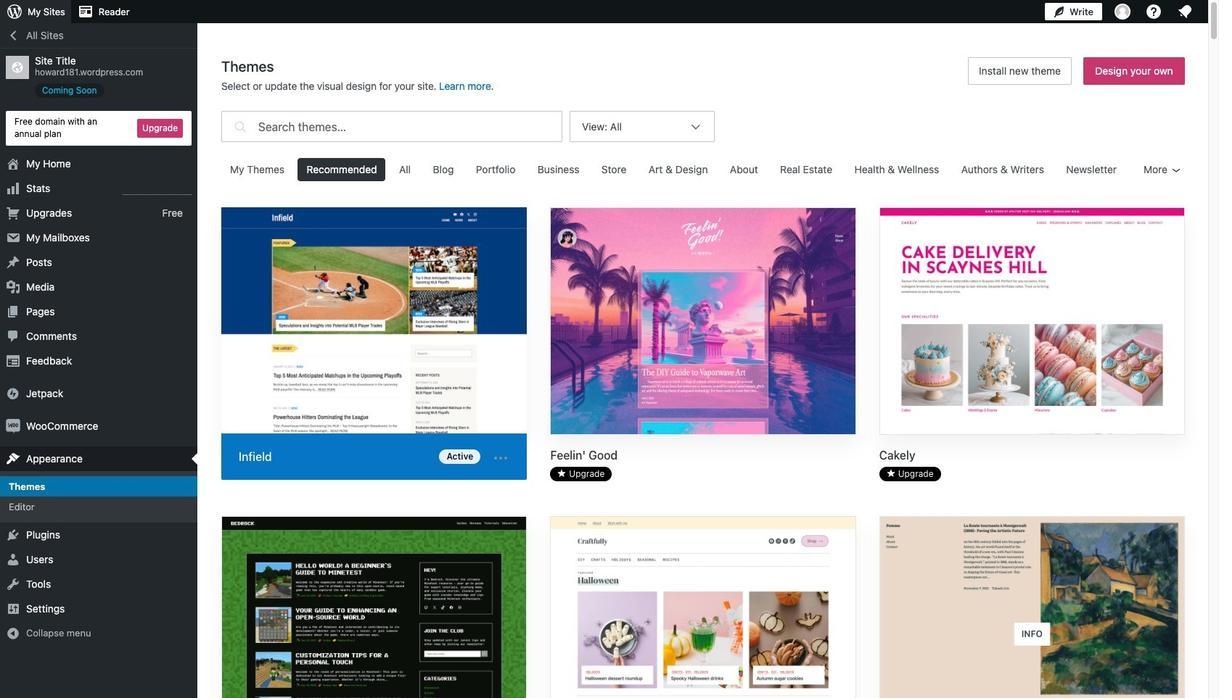 Task type: vqa. For each thing, say whether or not it's contained in the screenshot.
the A cheerful WordPress blogging theme dedicated to all things homemade and delightful. 'image'
yes



Task type: describe. For each thing, give the bounding box(es) containing it.
more options for theme infield image
[[492, 450, 510, 467]]

a passionate sports fan blog celebrating your favorite game. image
[[221, 208, 527, 437]]

cakely is a business theme perfect for bakers or cake makers with a vibrant colour. image
[[880, 208, 1184, 436]]

Search search field
[[258, 112, 562, 142]]

highest hourly views 0 image
[[123, 185, 192, 195]]

inspired by the iconic worlds of minecraft and minetest, bedrock is a blog theme that reminds the immersive experience of these games. image
[[222, 517, 526, 699]]

pomme is a simple portfolio theme for painters. image
[[880, 517, 1184, 699]]



Task type: locate. For each thing, give the bounding box(es) containing it.
2 img image from the top
[[6, 419, 20, 434]]

a blog theme with a bold vaporwave aesthetic. its nostalgic atmosphere pays homage to the 80s and early 90s. image
[[551, 208, 855, 436]]

my profile image
[[1115, 4, 1131, 20]]

None search field
[[221, 107, 562, 146]]

0 vertical spatial img image
[[6, 386, 20, 401]]

help image
[[1145, 3, 1163, 20]]

1 img image from the top
[[6, 386, 20, 401]]

1 vertical spatial img image
[[6, 419, 20, 434]]

img image
[[6, 386, 20, 401], [6, 419, 20, 434]]

manage your notifications image
[[1176, 3, 1194, 20]]

a cheerful wordpress blogging theme dedicated to all things homemade and delightful. image
[[551, 517, 855, 699]]

open search image
[[231, 107, 249, 146]]



